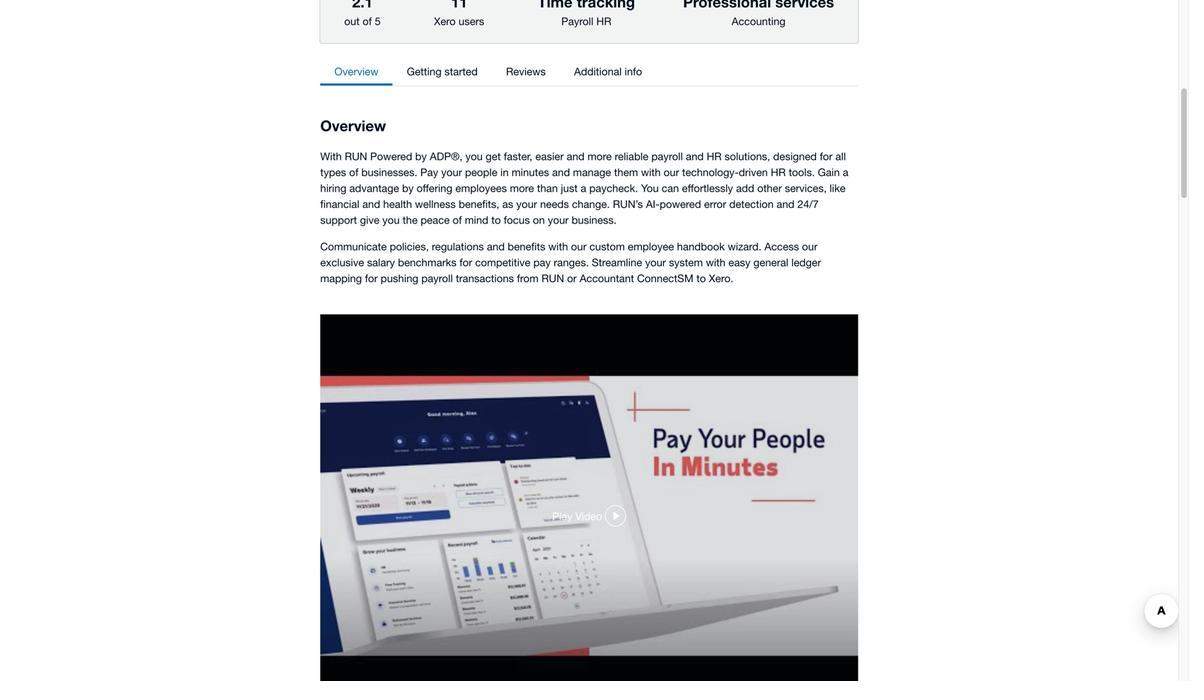 Task type: vqa. For each thing, say whether or not it's contained in the screenshot.
Capsule CRM LINK
no



Task type: describe. For each thing, give the bounding box(es) containing it.
your down needs
[[548, 214, 569, 226]]

getting started button
[[393, 57, 492, 86]]

accounting
[[732, 15, 786, 27]]

businesses.
[[361, 166, 418, 178]]

effortlessly
[[682, 182, 733, 194]]

custom
[[590, 240, 625, 253]]

support
[[320, 214, 357, 226]]

to inside with run powered by adp®, you get faster, easier and more reliable payroll and hr solutions, designed for all types of businesses. pay your people in minutes and manage them with our technology-driven hr tools. gain a hiring advantage by offering employees more than just a paycheck. you can effortlessly add other services, like financial and health wellness benefits, as your needs change. run's ai-powered error detection and 24/7 support give you the peace of mind to focus on your business.
[[491, 214, 501, 226]]

minutes
[[512, 166, 549, 178]]

and up manage
[[567, 150, 585, 162]]

mind
[[465, 214, 489, 226]]

1 vertical spatial overview
[[320, 117, 386, 135]]

and left 24/7
[[777, 198, 795, 210]]

payroll hr
[[562, 15, 611, 27]]

give
[[360, 214, 380, 226]]

communicate policies, regulations and benefits with our custom employee handbook wizard. access our exclusive salary benchmarks for competitive pay ranges. streamline your system with easy general ledger mapping for pushing payroll transactions from run or accountant connectsm to xero.
[[320, 240, 821, 285]]

run inside 'communicate policies, regulations and benefits with our custom employee handbook wizard. access our exclusive salary benchmarks for competitive pay ranges. streamline your system with easy general ledger mapping for pushing payroll transactions from run or accountant connectsm to xero.'
[[542, 272, 564, 285]]

your inside 'communicate policies, regulations and benefits with our custom employee handbook wizard. access our exclusive salary benchmarks for competitive pay ranges. streamline your system with easy general ledger mapping for pushing payroll transactions from run or accountant connectsm to xero.'
[[645, 256, 666, 269]]

overview inside button
[[335, 65, 379, 78]]

run powered by adp® image
[[320, 315, 858, 682]]

general
[[754, 256, 789, 269]]

competitive
[[475, 256, 531, 269]]

for inside with run powered by adp®, you get faster, easier and more reliable payroll and hr solutions, designed for all types of businesses. pay your people in minutes and manage them with our technology-driven hr tools. gain a hiring advantage by offering employees more than just a paycheck. you can effortlessly add other services, like financial and health wellness benefits, as your needs change. run's ai-powered error detection and 24/7 support give you the peace of mind to focus on your business.
[[820, 150, 833, 162]]

1 vertical spatial with
[[549, 240, 568, 253]]

just
[[561, 182, 578, 194]]

as
[[502, 198, 513, 210]]

and inside 'communicate policies, regulations and benefits with our custom employee handbook wizard. access our exclusive salary benchmarks for competitive pay ranges. streamline your system with easy general ledger mapping for pushing payroll transactions from run or accountant connectsm to xero.'
[[487, 240, 505, 253]]

run's
[[613, 198, 643, 210]]

powered
[[660, 198, 701, 210]]

than
[[537, 182, 558, 194]]

connectsm
[[637, 272, 694, 285]]

out of 5
[[344, 15, 381, 27]]

and up the just
[[552, 166, 570, 178]]

types
[[320, 166, 346, 178]]

ranges.
[[554, 256, 589, 269]]

other
[[757, 182, 782, 194]]

to inside 'communicate policies, regulations and benefits with our custom employee handbook wizard. access our exclusive salary benchmarks for competitive pay ranges. streamline your system with easy general ledger mapping for pushing payroll transactions from run or accountant connectsm to xero.'
[[697, 272, 706, 285]]

payroll inside with run powered by adp®, you get faster, easier and more reliable payroll and hr solutions, designed for all types of businesses. pay your people in minutes and manage them with our technology-driven hr tools. gain a hiring advantage by offering employees more than just a paycheck. you can effortlessly add other services, like financial and health wellness benefits, as your needs change. run's ai-powered error detection and 24/7 support give you the peace of mind to focus on your business.
[[652, 150, 683, 162]]

paycheck.
[[589, 182, 638, 194]]

employees
[[455, 182, 507, 194]]

0 vertical spatial more
[[588, 150, 612, 162]]

1 horizontal spatial by
[[415, 150, 427, 162]]

manage
[[573, 166, 611, 178]]

transactions
[[456, 272, 514, 285]]

tree containing overview
[[320, 57, 656, 86]]

with inside with run powered by adp®, you get faster, easier and more reliable payroll and hr solutions, designed for all types of businesses. pay your people in minutes and manage them with our technology-driven hr tools. gain a hiring advantage by offering employees more than just a paycheck. you can effortlessly add other services, like financial and health wellness benefits, as your needs change. run's ai-powered error detection and 24/7 support give you the peace of mind to focus on your business.
[[641, 166, 661, 178]]

overview button
[[320, 57, 393, 86]]

xero.
[[709, 272, 734, 285]]

adp®,
[[430, 150, 463, 162]]

play video
[[552, 510, 602, 523]]

started
[[445, 65, 478, 78]]

0 vertical spatial hr
[[597, 15, 611, 27]]

needs
[[540, 198, 569, 210]]

get
[[486, 150, 501, 162]]

getting started
[[407, 65, 478, 78]]

or
[[567, 272, 577, 285]]

hiring
[[320, 182, 347, 194]]

1 horizontal spatial a
[[843, 166, 849, 178]]

easy
[[729, 256, 751, 269]]

mapping
[[320, 272, 362, 285]]

tools.
[[789, 166, 815, 178]]

wellness
[[415, 198, 456, 210]]

getting
[[407, 65, 442, 78]]

designed
[[773, 150, 817, 162]]

gain
[[818, 166, 840, 178]]

powered
[[370, 150, 412, 162]]

24/7
[[798, 198, 819, 210]]

change.
[[572, 198, 610, 210]]

offering
[[417, 182, 453, 194]]

1 vertical spatial for
[[460, 256, 472, 269]]

error
[[704, 198, 726, 210]]

like
[[830, 182, 846, 194]]

services,
[[785, 182, 827, 194]]

exclusive
[[320, 256, 364, 269]]

2 horizontal spatial with
[[706, 256, 726, 269]]

streamline
[[592, 256, 642, 269]]

reviews button
[[492, 57, 560, 86]]

can
[[662, 182, 679, 194]]

2 vertical spatial for
[[365, 272, 378, 285]]

benefits
[[508, 240, 546, 253]]

play
[[552, 510, 573, 523]]

additional info
[[574, 65, 642, 78]]

payroll
[[562, 15, 594, 27]]

with
[[320, 150, 342, 162]]

pay
[[420, 166, 438, 178]]

2 vertical spatial hr
[[771, 166, 786, 178]]

the
[[403, 214, 418, 226]]

add
[[736, 182, 755, 194]]

your up focus
[[516, 198, 537, 210]]

policies,
[[390, 240, 429, 253]]



Task type: locate. For each thing, give the bounding box(es) containing it.
ledger
[[792, 256, 821, 269]]

overview up with
[[320, 117, 386, 135]]

0 horizontal spatial for
[[365, 272, 378, 285]]

by
[[415, 150, 427, 162], [402, 182, 414, 194]]

more up manage
[[588, 150, 612, 162]]

our up can
[[664, 166, 679, 178]]

for down the regulations
[[460, 256, 472, 269]]

1 horizontal spatial our
[[664, 166, 679, 178]]

your
[[441, 166, 462, 178], [516, 198, 537, 210], [548, 214, 569, 226], [645, 256, 666, 269]]

0 horizontal spatial to
[[491, 214, 501, 226]]

overview
[[335, 65, 379, 78], [320, 117, 386, 135]]

payroll
[[652, 150, 683, 162], [421, 272, 453, 285]]

1 horizontal spatial of
[[363, 15, 372, 27]]

focus
[[504, 214, 530, 226]]

you
[[466, 150, 483, 162], [382, 214, 400, 226]]

0 horizontal spatial more
[[510, 182, 534, 194]]

accountant
[[580, 272, 634, 285]]

0 vertical spatial to
[[491, 214, 501, 226]]

system
[[669, 256, 703, 269]]

you up people
[[466, 150, 483, 162]]

by up pay
[[415, 150, 427, 162]]

a
[[843, 166, 849, 178], [581, 182, 587, 194]]

and up 'give'
[[362, 198, 380, 210]]

your down the employee
[[645, 256, 666, 269]]

a right the just
[[581, 182, 587, 194]]

for left the all
[[820, 150, 833, 162]]

and up 'technology-' on the right of the page
[[686, 150, 704, 162]]

faster,
[[504, 150, 533, 162]]

run
[[345, 150, 367, 162], [542, 272, 564, 285]]

2 vertical spatial of
[[453, 214, 462, 226]]

1 horizontal spatial with
[[641, 166, 661, 178]]

and up "competitive"
[[487, 240, 505, 253]]

to left "xero." at the top right
[[697, 272, 706, 285]]

and
[[567, 150, 585, 162], [686, 150, 704, 162], [552, 166, 570, 178], [362, 198, 380, 210], [777, 198, 795, 210], [487, 240, 505, 253]]

payroll inside 'communicate policies, regulations and benefits with our custom employee handbook wizard. access our exclusive salary benchmarks for competitive pay ranges. streamline your system with easy general ledger mapping for pushing payroll transactions from run or accountant connectsm to xero.'
[[421, 272, 453, 285]]

them
[[614, 166, 638, 178]]

1 vertical spatial more
[[510, 182, 534, 194]]

1 vertical spatial hr
[[707, 150, 722, 162]]

by up "health"
[[402, 182, 414, 194]]

0 vertical spatial payroll
[[652, 150, 683, 162]]

0 vertical spatial overview
[[335, 65, 379, 78]]

handbook
[[677, 240, 725, 253]]

1 horizontal spatial payroll
[[652, 150, 683, 162]]

more
[[588, 150, 612, 162], [510, 182, 534, 194]]

1 horizontal spatial hr
[[707, 150, 722, 162]]

2 horizontal spatial of
[[453, 214, 462, 226]]

2 horizontal spatial for
[[820, 150, 833, 162]]

payroll up can
[[652, 150, 683, 162]]

0 vertical spatial you
[[466, 150, 483, 162]]

communicate
[[320, 240, 387, 253]]

ai-
[[646, 198, 660, 210]]

payroll down the benchmarks
[[421, 272, 453, 285]]

your down adp®,
[[441, 166, 462, 178]]

0 vertical spatial by
[[415, 150, 427, 162]]

a down the all
[[843, 166, 849, 178]]

people
[[465, 166, 498, 178]]

our up ledger
[[802, 240, 818, 253]]

hr up 'other'
[[771, 166, 786, 178]]

technology-
[[682, 166, 739, 178]]

hr up 'technology-' on the right of the page
[[707, 150, 722, 162]]

out
[[344, 15, 360, 27]]

additional info button
[[560, 57, 656, 86]]

0 horizontal spatial you
[[382, 214, 400, 226]]

0 vertical spatial for
[[820, 150, 833, 162]]

reliable
[[615, 150, 649, 162]]

salary
[[367, 256, 395, 269]]

from
[[517, 272, 539, 285]]

of right the "types"
[[349, 166, 359, 178]]

1 vertical spatial a
[[581, 182, 587, 194]]

you
[[641, 182, 659, 194]]

benchmarks
[[398, 256, 457, 269]]

regulations
[[432, 240, 484, 253]]

0 vertical spatial of
[[363, 15, 372, 27]]

0 horizontal spatial with
[[549, 240, 568, 253]]

hr right "payroll" in the left top of the page
[[597, 15, 611, 27]]

0 horizontal spatial a
[[581, 182, 587, 194]]

reviews
[[506, 65, 546, 78]]

2 horizontal spatial our
[[802, 240, 818, 253]]

2 horizontal spatial hr
[[771, 166, 786, 178]]

of left mind
[[453, 214, 462, 226]]

more down minutes
[[510, 182, 534, 194]]

with up you
[[641, 166, 661, 178]]

2 vertical spatial with
[[706, 256, 726, 269]]

financial
[[320, 198, 359, 210]]

pay
[[534, 256, 551, 269]]

0 horizontal spatial payroll
[[421, 272, 453, 285]]

with up ranges.
[[549, 240, 568, 253]]

hr
[[597, 15, 611, 27], [707, 150, 722, 162], [771, 166, 786, 178]]

overview down out
[[335, 65, 379, 78]]

with run powered by adp®, you get faster, easier and more reliable payroll and hr solutions, designed for all types of businesses. pay your people in minutes and manage them with our technology-driven hr tools. gain a hiring advantage by offering employees more than just a paycheck. you can effortlessly add other services, like financial and health wellness benefits, as your needs change. run's ai-powered error detection and 24/7 support give you the peace of mind to focus on your business.
[[320, 150, 849, 226]]

health
[[383, 198, 412, 210]]

1 horizontal spatial more
[[588, 150, 612, 162]]

you down "health"
[[382, 214, 400, 226]]

additional
[[574, 65, 622, 78]]

with up "xero." at the top right
[[706, 256, 726, 269]]

to right mind
[[491, 214, 501, 226]]

tree
[[320, 57, 656, 86]]

play video button
[[320, 315, 858, 682]]

users
[[459, 15, 484, 27]]

run left or
[[542, 272, 564, 285]]

1 horizontal spatial you
[[466, 150, 483, 162]]

peace
[[421, 214, 450, 226]]

1 vertical spatial payroll
[[421, 272, 453, 285]]

0 horizontal spatial run
[[345, 150, 367, 162]]

0 vertical spatial a
[[843, 166, 849, 178]]

1 horizontal spatial to
[[697, 272, 706, 285]]

business.
[[572, 214, 617, 226]]

benefits,
[[459, 198, 500, 210]]

pushing
[[381, 272, 419, 285]]

our inside with run powered by adp®, you get faster, easier and more reliable payroll and hr solutions, designed for all types of businesses. pay your people in minutes and manage them with our technology-driven hr tools. gain a hiring advantage by offering employees more than just a paycheck. you can effortlessly add other services, like financial and health wellness benefits, as your needs change. run's ai-powered error detection and 24/7 support give you the peace of mind to focus on your business.
[[664, 166, 679, 178]]

0 horizontal spatial by
[[402, 182, 414, 194]]

to
[[491, 214, 501, 226], [697, 272, 706, 285]]

employee
[[628, 240, 674, 253]]

easier
[[536, 150, 564, 162]]

run right with
[[345, 150, 367, 162]]

on
[[533, 214, 545, 226]]

0 vertical spatial with
[[641, 166, 661, 178]]

wizard.
[[728, 240, 762, 253]]

of
[[363, 15, 372, 27], [349, 166, 359, 178], [453, 214, 462, 226]]

1 horizontal spatial for
[[460, 256, 472, 269]]

driven
[[739, 166, 768, 178]]

in
[[501, 166, 509, 178]]

1 vertical spatial you
[[382, 214, 400, 226]]

1 vertical spatial run
[[542, 272, 564, 285]]

1 vertical spatial by
[[402, 182, 414, 194]]

0 vertical spatial run
[[345, 150, 367, 162]]

5
[[375, 15, 381, 27]]

run inside with run powered by adp®, you get faster, easier and more reliable payroll and hr solutions, designed for all types of businesses. pay your people in minutes and manage them with our technology-driven hr tools. gain a hiring advantage by offering employees more than just a paycheck. you can effortlessly add other services, like financial and health wellness benefits, as your needs change. run's ai-powered error detection and 24/7 support give you the peace of mind to focus on your business.
[[345, 150, 367, 162]]

xero
[[434, 15, 456, 27]]

detection
[[729, 198, 774, 210]]

1 horizontal spatial run
[[542, 272, 564, 285]]

1 vertical spatial of
[[349, 166, 359, 178]]

0 horizontal spatial hr
[[597, 15, 611, 27]]

info
[[625, 65, 642, 78]]

0 horizontal spatial our
[[571, 240, 587, 253]]

1 vertical spatial to
[[697, 272, 706, 285]]

with
[[641, 166, 661, 178], [549, 240, 568, 253], [706, 256, 726, 269]]

advantage
[[349, 182, 399, 194]]

video
[[576, 510, 602, 523]]

access
[[765, 240, 799, 253]]

for down salary
[[365, 272, 378, 285]]

of left 5 at the top left
[[363, 15, 372, 27]]

our up ranges.
[[571, 240, 587, 253]]

0 horizontal spatial of
[[349, 166, 359, 178]]



